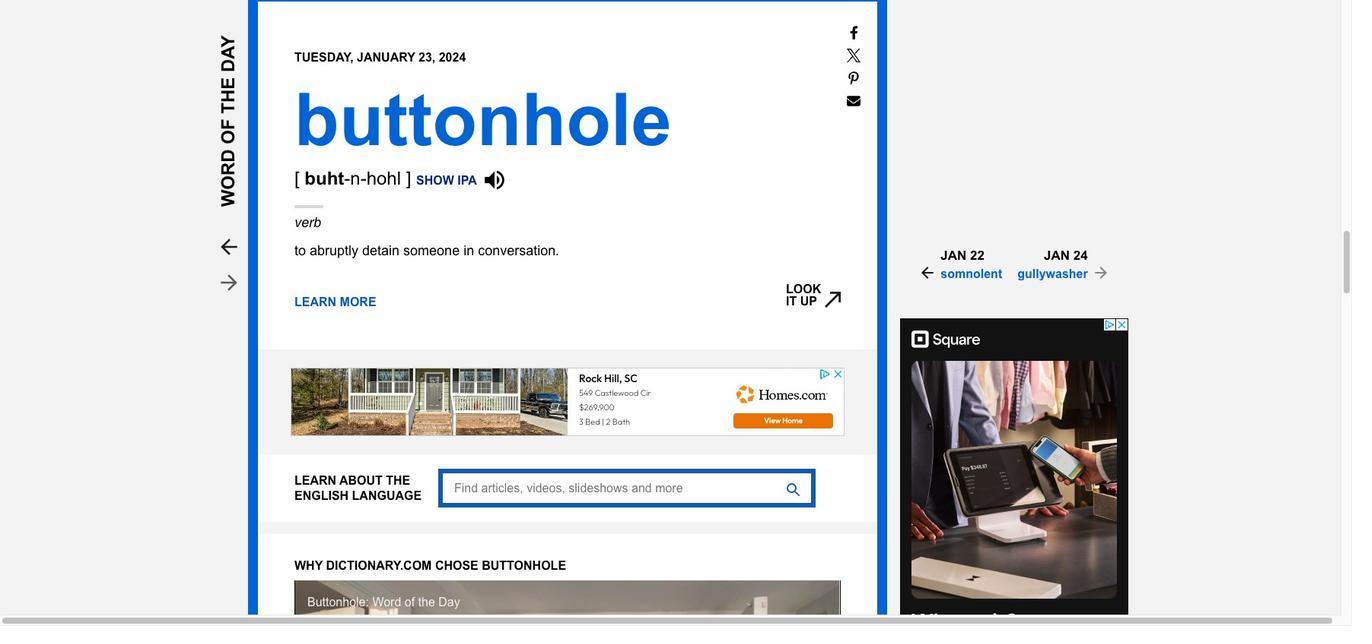 Task type: describe. For each thing, give the bounding box(es) containing it.
buttonhole: word of the day
[[307, 597, 460, 610]]

1 horizontal spatial advertisement element
[[900, 319, 1128, 627]]

detain
[[362, 244, 400, 259]]

the inside learn about the english language
[[386, 475, 410, 488]]

video player region
[[294, 582, 841, 627]]

verb
[[294, 215, 321, 230]]

0 vertical spatial buttonhole
[[294, 79, 672, 161]]

jan 24 gullywasher
[[1017, 249, 1088, 281]]

of the
[[217, 77, 238, 144]]

conversation
[[478, 244, 556, 259]]

look
[[786, 283, 821, 296]]

look it up
[[786, 283, 821, 308]]

day
[[438, 597, 460, 610]]

tuesday,
[[294, 51, 354, 64]]

-
[[344, 168, 350, 189]]

]
[[406, 168, 411, 189]]

somnolent
[[941, 268, 1002, 281]]

about
[[339, 475, 383, 488]]

to
[[294, 244, 306, 259]]

n-
[[350, 168, 366, 189]]

[
[[294, 168, 300, 189]]

of inside "video player" region
[[405, 597, 415, 610]]

chose
[[435, 560, 478, 573]]

[ buht -n-hohl  ] show ipa
[[294, 168, 477, 189]]

why dictionary.com chose buttonhole
[[294, 560, 566, 573]]

abruptly
[[310, 244, 358, 259]]

ipa
[[457, 175, 477, 187]]

22
[[970, 249, 985, 263]]

0 vertical spatial the
[[217, 77, 238, 114]]

2024
[[439, 51, 466, 64]]

to abruptly detain someone in conversation .
[[294, 244, 559, 259]]

learn about the english language
[[294, 475, 422, 503]]



Task type: locate. For each thing, give the bounding box(es) containing it.
0 horizontal spatial the
[[217, 77, 238, 114]]

language
[[352, 490, 422, 503]]

the inside "video player" region
[[418, 597, 435, 610]]

0 horizontal spatial advertisement element
[[291, 368, 845, 437]]

2 jan from the left
[[1044, 249, 1070, 263]]

dictionary.com
[[326, 560, 432, 573]]

someone
[[403, 244, 460, 259]]

in
[[463, 244, 474, 259]]

it
[[786, 295, 797, 308]]

advertisement element
[[900, 319, 1128, 627], [291, 368, 845, 437]]

jan for jan 24
[[1044, 249, 1070, 263]]

24
[[1073, 249, 1088, 263]]

None search field
[[438, 470, 816, 508]]

word down dictionary.com
[[372, 597, 401, 610]]

2 horizontal spatial the
[[418, 597, 435, 610]]

english
[[294, 490, 349, 503]]

learn more link
[[294, 296, 376, 309]]

jan left 22
[[941, 249, 967, 263]]

the
[[217, 77, 238, 114], [386, 475, 410, 488], [418, 597, 435, 610]]

buttonhole:
[[307, 597, 369, 610]]

learn more
[[294, 296, 376, 309]]

1 vertical spatial buttonhole
[[482, 560, 566, 573]]

0 vertical spatial word
[[217, 144, 238, 207]]

buttonhole up "video player" region
[[482, 560, 566, 573]]

gullywasher
[[1017, 268, 1088, 281]]

january
[[357, 51, 415, 64]]

buttonhole up ipa
[[294, 79, 672, 161]]

of
[[217, 119, 238, 144], [405, 597, 415, 610]]

look it up link
[[786, 283, 841, 308]]

word left [
[[217, 144, 238, 207]]

jan 22 somnolent
[[941, 249, 1002, 281]]

day
[[217, 36, 238, 77]]

tuesday, january 23, 2024
[[294, 51, 466, 64]]

of left day
[[405, 597, 415, 610]]

jan
[[941, 249, 967, 263], [1044, 249, 1070, 263]]

jan for jan 22
[[941, 249, 967, 263]]

buttonhole
[[294, 79, 672, 161], [482, 560, 566, 573]]

0 horizontal spatial jan
[[941, 249, 967, 263]]

learn
[[294, 296, 336, 309]]

of down day
[[217, 119, 238, 144]]

why
[[294, 560, 323, 573]]

word
[[217, 144, 238, 207], [372, 597, 401, 610]]

773
[[329, 613, 346, 625]]

show
[[416, 175, 454, 187]]

1 jan from the left
[[941, 249, 967, 263]]

jan inside jan 22 somnolent
[[941, 249, 967, 263]]

more
[[340, 296, 376, 309]]

0 horizontal spatial of
[[217, 119, 238, 144]]

1 horizontal spatial the
[[386, 475, 410, 488]]

jan up gullywasher
[[1044, 249, 1070, 263]]

word inside "video player" region
[[372, 597, 401, 610]]

1 horizontal spatial jan
[[1044, 249, 1070, 263]]

learn
[[294, 475, 336, 488]]

hohl
[[366, 168, 401, 189]]

0 vertical spatial of
[[217, 119, 238, 144]]

1 vertical spatial of
[[405, 597, 415, 610]]

0 horizontal spatial word
[[217, 144, 238, 207]]

.
[[556, 244, 559, 259]]

Find articles, videos, slideshows and more text field
[[438, 470, 816, 508]]

23,
[[418, 51, 435, 64]]

1 vertical spatial word
[[372, 597, 401, 610]]

2 vertical spatial the
[[418, 597, 435, 610]]

1 horizontal spatial word
[[372, 597, 401, 610]]

up
[[800, 295, 817, 308]]

1 horizontal spatial of
[[405, 597, 415, 610]]

jan inside jan 24 gullywasher
[[1044, 249, 1070, 263]]

1 vertical spatial the
[[386, 475, 410, 488]]

buht
[[305, 168, 344, 189]]



Task type: vqa. For each thing, say whether or not it's contained in the screenshot.
Rustling
no



